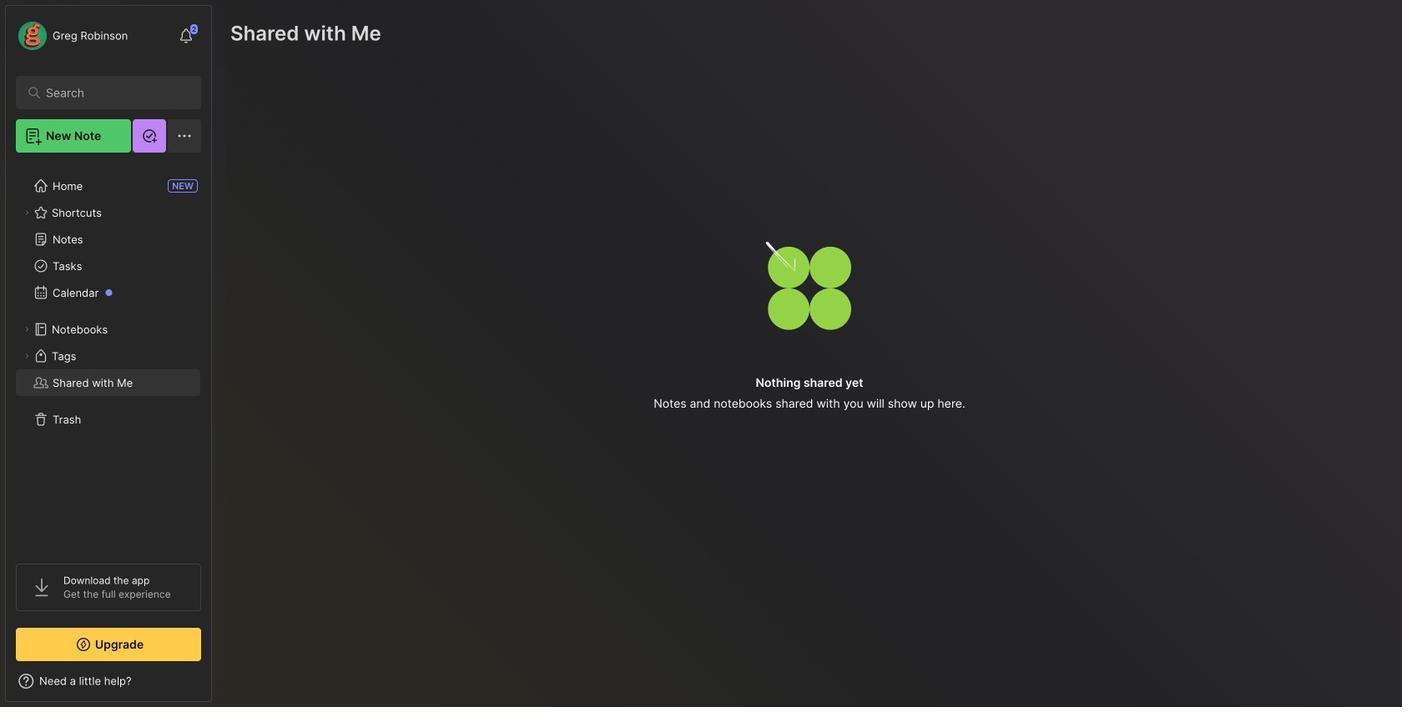 Task type: describe. For each thing, give the bounding box(es) containing it.
tree inside 'main' element
[[6, 163, 211, 549]]

Search text field
[[46, 85, 179, 101]]

none search field inside 'main' element
[[46, 83, 179, 103]]



Task type: vqa. For each thing, say whether or not it's contained in the screenshot.
search file TEXT BOX
no



Task type: locate. For each thing, give the bounding box(es) containing it.
WHAT'S NEW field
[[6, 669, 211, 695]]

click to collapse image
[[211, 677, 223, 697]]

None search field
[[46, 83, 179, 103]]

expand tags image
[[22, 351, 32, 361]]

tree
[[6, 163, 211, 549]]

main element
[[0, 0, 217, 708]]

expand notebooks image
[[22, 325, 32, 335]]

Account field
[[16, 19, 128, 53]]



